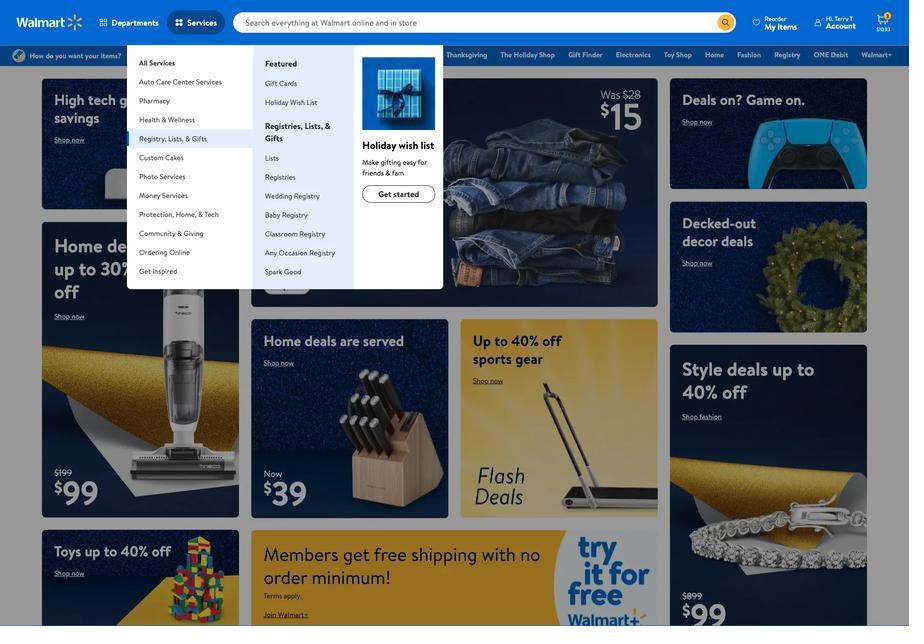 Task type: vqa. For each thing, say whether or not it's contained in the screenshot.
Registry, Lists, & Gifts at the top left of the page
yes



Task type: describe. For each thing, give the bounding box(es) containing it.
wellness
[[168, 114, 195, 124]]

shop now link for decked-out decor deals
[[683, 258, 713, 268]]

now
[[264, 467, 282, 480]]

game
[[746, 90, 783, 110]]

started
[[394, 188, 419, 200]]

now for save big!
[[289, 282, 302, 292]]

now for toys up to 40% off
[[72, 568, 84, 578]]

black friday deals
[[300, 50, 356, 60]]

get inspired
[[139, 266, 177, 276]]

was dollar $899, now dollar 99 group
[[670, 590, 727, 626]]

0 vertical spatial deals
[[339, 50, 356, 60]]

2 horizontal spatial holiday
[[514, 50, 538, 60]]

shop for home deals up to 30% off
[[54, 311, 70, 321]]

finder
[[583, 50, 603, 60]]

friday
[[318, 50, 337, 60]]

hi, terry t account
[[826, 14, 856, 31]]

shop now link for home deals are served
[[264, 358, 294, 368]]

no
[[521, 541, 541, 567]]

registry link
[[770, 49, 805, 60]]

home for 39
[[264, 331, 301, 351]]

shop for style deals up to 40% off
[[683, 411, 698, 421]]

now $ 39
[[264, 467, 307, 516]]

shop for decked-out decor deals
[[683, 258, 698, 268]]

fashion
[[738, 50, 761, 60]]

gift for gift cards
[[265, 78, 277, 88]]

1 horizontal spatial walmart+
[[862, 50, 893, 60]]

join walmart+ link
[[264, 610, 309, 620]]

1 vertical spatial deals
[[683, 90, 717, 110]]

are
[[340, 331, 360, 351]]

toy shop
[[664, 50, 692, 60]]

spark
[[265, 267, 282, 277]]

care
[[156, 77, 171, 87]]

one debit link
[[809, 49, 853, 60]]

services inside services dropdown button
[[187, 17, 217, 28]]

sports
[[473, 349, 512, 369]]

fashion link
[[733, 49, 766, 60]]

high tech gifts, huge savings
[[54, 90, 187, 128]]

featured
[[265, 58, 297, 69]]

friends
[[362, 168, 384, 178]]

spark good
[[265, 267, 301, 277]]

order
[[264, 564, 307, 590]]

minimum!
[[312, 564, 391, 590]]

get for get started
[[378, 188, 392, 200]]

free
[[374, 541, 407, 567]]

all
[[139, 58, 148, 68]]

$ for 39
[[264, 477, 272, 500]]

gifts for registry, lists, & gifts
[[192, 133, 207, 143]]

registries, lists, & gifts
[[265, 120, 331, 144]]

get started link
[[362, 185, 435, 203]]

gift cards link
[[265, 78, 297, 88]]

pharmacy
[[139, 96, 170, 105]]

registry for baby registry
[[282, 210, 308, 220]]

any occasion registry link
[[265, 248, 335, 258]]

apply.
[[284, 591, 302, 601]]

protection, home, & tech
[[139, 209, 219, 219]]

was dollar $199, now dollar 99 group
[[42, 466, 99, 518]]

high
[[54, 90, 85, 110]]

join
[[264, 610, 276, 620]]

decked-out decor deals
[[683, 213, 756, 251]]

the holiday shop
[[501, 50, 555, 60]]

with
[[482, 541, 516, 567]]

get started
[[378, 188, 419, 200]]

join walmart+
[[264, 610, 309, 620]]

auto care center services button
[[127, 72, 253, 91]]

departments
[[112, 17, 159, 28]]

served
[[363, 331, 404, 351]]

off inside 'style deals up to 40% off'
[[723, 379, 747, 405]]

shop now for home deals up to 30% off
[[54, 311, 84, 321]]

money services
[[139, 190, 188, 200]]

tech
[[88, 90, 116, 110]]

& inside registries, lists, & gifts
[[325, 120, 331, 132]]

shop now for toys up to 40% off
[[54, 568, 84, 578]]

out
[[735, 213, 756, 233]]

registries link
[[265, 172, 296, 182]]

the
[[501, 50, 512, 60]]

$199
[[54, 466, 72, 479]]

thanksgiving link
[[442, 49, 492, 60]]

cakes
[[165, 152, 184, 162]]

home for 99
[[54, 233, 103, 258]]

spark good link
[[265, 267, 301, 277]]

save
[[264, 223, 329, 268]]

deals for home deals up to 30% off
[[107, 233, 148, 258]]

1 horizontal spatial up
[[85, 541, 100, 561]]

style
[[683, 356, 723, 382]]

registry right occasion on the top left of page
[[309, 248, 335, 258]]

good
[[284, 267, 301, 277]]

grocery & essentials
[[370, 50, 433, 60]]

& inside 'holiday wish list make gifting easy for friends & fam'
[[386, 168, 391, 178]]

gear
[[516, 349, 543, 369]]

ordering online button
[[127, 243, 253, 262]]

$10.93
[[877, 26, 891, 33]]

off inside home deals up to 30% off
[[54, 279, 79, 304]]

registry down items
[[775, 50, 801, 60]]

gift finder link
[[564, 49, 607, 60]]

up for home deals up to 30% off
[[54, 256, 75, 281]]

terry
[[835, 14, 849, 23]]

services button
[[167, 10, 225, 35]]

now for up to 40% off sports gear
[[490, 376, 503, 386]]

custom cakes button
[[127, 148, 253, 167]]

3
[[886, 12, 890, 20]]

list
[[307, 97, 318, 107]]

deals for home deals are served
[[305, 331, 337, 351]]

shop now link for high tech gifts, huge savings
[[54, 135, 84, 145]]

account
[[826, 20, 856, 31]]

now dollar 39 null group
[[251, 467, 307, 519]]

shop fashion
[[683, 411, 722, 421]]

my
[[765, 21, 776, 32]]

any occasion registry
[[265, 248, 335, 258]]

shop for up to 40% off sports gear
[[473, 376, 489, 386]]

shipping
[[411, 541, 478, 567]]

one
[[814, 50, 829, 60]]

registry for wedding registry
[[294, 191, 320, 201]]

tech
[[205, 209, 219, 219]]

community & giving button
[[127, 224, 253, 243]]

shop now for up to 40% off sports gear
[[473, 376, 503, 386]]

now for home deals are served
[[281, 358, 294, 368]]

wish
[[290, 97, 305, 107]]

custom cakes
[[139, 152, 184, 162]]

shop now for home deals are served
[[264, 358, 294, 368]]

shop for toys up to 40% off
[[54, 568, 70, 578]]

up to 40% off sports gear
[[473, 331, 562, 369]]

walmart+ link
[[857, 49, 897, 60]]

registry, lists, & gifts button
[[127, 129, 253, 148]]

t
[[850, 14, 853, 23]]

search icon image
[[722, 18, 730, 27]]

Walmart Site-Wide search field
[[233, 12, 736, 33]]

now for high tech gifts, huge savings
[[72, 135, 84, 145]]



Task type: locate. For each thing, give the bounding box(es) containing it.
1 vertical spatial holiday
[[265, 97, 289, 107]]

get
[[378, 188, 392, 200], [139, 266, 151, 276]]

services inside money services dropdown button
[[162, 190, 188, 200]]

shop now for save big!
[[272, 282, 302, 292]]

0 horizontal spatial 40%
[[121, 541, 148, 561]]

for
[[418, 157, 427, 167]]

registry, lists, & gifts image
[[362, 57, 435, 130]]

up inside home deals up to 30% off
[[54, 256, 75, 281]]

registry, lists, & gifts
[[139, 133, 207, 143]]

custom
[[139, 152, 164, 162]]

shop now for decked-out decor deals
[[683, 258, 713, 268]]

gifts inside registries, lists, & gifts
[[265, 133, 283, 144]]

lists, down list at left top
[[305, 120, 323, 132]]

now for home deals up to 30% off
[[72, 311, 84, 321]]

lists, up cakes
[[168, 133, 184, 143]]

gifts inside dropdown button
[[192, 133, 207, 143]]

2 vertical spatial holiday
[[362, 138, 396, 152]]

1 vertical spatial lists,
[[168, 133, 184, 143]]

services for money services
[[162, 190, 188, 200]]

1 horizontal spatial lists,
[[305, 120, 323, 132]]

1 vertical spatial gift
[[265, 78, 277, 88]]

1 vertical spatial walmart+
[[278, 610, 309, 620]]

shop for high tech gifts, huge savings
[[54, 135, 70, 145]]

holiday for wish
[[265, 97, 289, 107]]

1 horizontal spatial get
[[378, 188, 392, 200]]

wedding registry
[[265, 191, 320, 201]]

health & wellness button
[[127, 110, 253, 129]]

wedding registry link
[[265, 191, 320, 201]]

get for get inspired
[[139, 266, 151, 276]]

shop for home deals are served
[[264, 358, 279, 368]]

shop now link for save big!
[[264, 278, 310, 295]]

$
[[54, 476, 62, 499], [264, 477, 272, 500], [683, 599, 691, 622]]

lists, inside registry, lists, & gifts dropdown button
[[168, 133, 184, 143]]

fam
[[392, 168, 404, 178]]

holiday for wish
[[362, 138, 396, 152]]

services right all
[[149, 58, 175, 68]]

$ inside group
[[683, 599, 691, 622]]

the holiday shop link
[[496, 49, 560, 60]]

shop now link for deals on? game on.
[[683, 117, 713, 127]]

electronics
[[616, 50, 651, 60]]

shop now for deals on? game on.
[[683, 117, 713, 127]]

$ for 99
[[54, 476, 62, 499]]

deals inside 'style deals up to 40% off'
[[727, 356, 768, 382]]

holiday right the
[[514, 50, 538, 60]]

gift left cards
[[265, 78, 277, 88]]

registry up baby registry link
[[294, 191, 320, 201]]

holiday wish list make gifting easy for friends & fam
[[362, 138, 434, 178]]

now for deals on? game on.
[[700, 117, 713, 127]]

0 horizontal spatial get
[[139, 266, 151, 276]]

shop
[[539, 50, 555, 60], [676, 50, 692, 60], [683, 117, 698, 127], [54, 135, 70, 145], [683, 258, 698, 268], [272, 282, 288, 292], [54, 311, 70, 321], [264, 358, 279, 368], [473, 376, 489, 386], [683, 411, 698, 421], [54, 568, 70, 578]]

$ inside now $ 39
[[264, 477, 272, 500]]

holiday down the gift cards
[[265, 97, 289, 107]]

gifts for registries, lists, & gifts
[[265, 133, 283, 144]]

all services
[[139, 58, 175, 68]]

cards
[[279, 78, 297, 88]]

departments button
[[91, 10, 167, 35]]

1 horizontal spatial holiday
[[362, 138, 396, 152]]

members
[[264, 541, 339, 567]]

40%
[[512, 331, 539, 351], [683, 379, 718, 405], [121, 541, 148, 561]]

lists, for registry,
[[168, 133, 184, 143]]

walmart+ down the "$10.93"
[[862, 50, 893, 60]]

reorder
[[765, 14, 787, 23]]

baby registry
[[265, 210, 308, 220]]

99
[[62, 469, 99, 515]]

deals
[[722, 231, 753, 251], [107, 233, 148, 258], [305, 331, 337, 351], [727, 356, 768, 382]]

40% inside 'style deals up to 40% off'
[[683, 379, 718, 405]]

holiday
[[514, 50, 538, 60], [265, 97, 289, 107], [362, 138, 396, 152]]

0 vertical spatial home
[[705, 50, 724, 60]]

community & giving
[[139, 228, 204, 238]]

services up all services link
[[187, 17, 217, 28]]

big!
[[337, 223, 390, 268]]

1 horizontal spatial gift
[[568, 50, 581, 60]]

off
[[54, 279, 79, 304], [543, 331, 562, 351], [723, 379, 747, 405], [152, 541, 171, 561]]

registry up 'classroom registry' link
[[282, 210, 308, 220]]

gift left finder
[[568, 50, 581, 60]]

registry up any occasion registry link
[[300, 229, 325, 239]]

0 horizontal spatial $
[[54, 476, 62, 499]]

essentials
[[403, 50, 433, 60]]

savings
[[54, 108, 100, 128]]

0 vertical spatial gift
[[568, 50, 581, 60]]

grocery
[[370, 50, 394, 60]]

services right center
[[196, 77, 222, 87]]

shop now
[[683, 117, 713, 127], [54, 135, 84, 145], [683, 258, 713, 268], [272, 282, 302, 292], [54, 311, 84, 321], [264, 358, 294, 368], [473, 376, 503, 386], [54, 568, 84, 578]]

hi,
[[826, 14, 834, 23]]

money services button
[[127, 186, 253, 205]]

gifts down registries,
[[265, 133, 283, 144]]

1 vertical spatial get
[[139, 266, 151, 276]]

thanksgiving
[[447, 50, 488, 60]]

home inside "link"
[[705, 50, 724, 60]]

services for all services
[[149, 58, 175, 68]]

1 vertical spatial up
[[773, 356, 793, 382]]

black friday deals link
[[295, 49, 361, 60]]

2 horizontal spatial 40%
[[683, 379, 718, 405]]

center
[[173, 77, 194, 87]]

0 horizontal spatial gift
[[265, 78, 277, 88]]

0 horizontal spatial walmart+
[[278, 610, 309, 620]]

2 vertical spatial 40%
[[121, 541, 148, 561]]

1 horizontal spatial home
[[264, 331, 301, 351]]

1 horizontal spatial deals
[[683, 90, 717, 110]]

classroom
[[265, 229, 298, 239]]

classroom registry
[[265, 229, 325, 239]]

1 horizontal spatial gifts
[[265, 133, 283, 144]]

deals right friday
[[339, 50, 356, 60]]

style deals up to 40% off
[[683, 356, 815, 405]]

gift for gift finder
[[568, 50, 581, 60]]

registries,
[[265, 120, 303, 132]]

deals left on?
[[683, 90, 717, 110]]

services down cakes
[[160, 171, 185, 181]]

0 horizontal spatial gifts
[[192, 133, 207, 143]]

0 vertical spatial get
[[378, 188, 392, 200]]

photo
[[139, 171, 158, 181]]

deals inside home deals up to 30% off
[[107, 233, 148, 258]]

to inside up to 40% off sports gear
[[495, 331, 508, 351]]

2 vertical spatial up
[[85, 541, 100, 561]]

gift cards
[[265, 78, 297, 88]]

shop now link for up to 40% off sports gear
[[473, 376, 503, 386]]

gifts down health & wellness dropdown button
[[192, 133, 207, 143]]

2 vertical spatial home
[[264, 331, 301, 351]]

off inside up to 40% off sports gear
[[543, 331, 562, 351]]

shop now for high tech gifts, huge savings
[[54, 135, 84, 145]]

2 horizontal spatial $
[[683, 599, 691, 622]]

0 horizontal spatial holiday
[[265, 97, 289, 107]]

services inside "auto care center services" dropdown button
[[196, 77, 222, 87]]

services inside all services link
[[149, 58, 175, 68]]

services up protection, home, & tech
[[162, 190, 188, 200]]

40% inside up to 40% off sports gear
[[512, 331, 539, 351]]

toys up to 40% off
[[54, 541, 171, 561]]

get left 'inspired'
[[139, 266, 151, 276]]

to inside 'style deals up to 40% off'
[[797, 356, 815, 382]]

holiday inside 'holiday wish list make gifting easy for friends & fam'
[[362, 138, 396, 152]]

lists, inside registries, lists, & gifts
[[305, 120, 323, 132]]

health
[[139, 114, 160, 124]]

0 vertical spatial walmart+
[[862, 50, 893, 60]]

registry for classroom registry
[[300, 229, 325, 239]]

get inspired button
[[127, 262, 253, 281]]

$ inside $199 $ 99
[[54, 476, 62, 499]]

inspired
[[153, 266, 177, 276]]

2 horizontal spatial up
[[773, 356, 793, 382]]

1 vertical spatial home
[[54, 233, 103, 258]]

up for style deals up to 40% off
[[773, 356, 793, 382]]

get left started
[[378, 188, 392, 200]]

on?
[[720, 90, 743, 110]]

shop now link for toys up to 40% off
[[54, 568, 84, 578]]

now for decked-out decor deals
[[700, 258, 713, 268]]

toy shop link
[[660, 49, 697, 60]]

get
[[343, 541, 370, 567]]

home deals up to 30% off
[[54, 233, 148, 304]]

gifting
[[381, 157, 401, 167]]

photo services
[[139, 171, 185, 181]]

registry
[[775, 50, 801, 60], [294, 191, 320, 201], [282, 210, 308, 220], [300, 229, 325, 239], [309, 248, 335, 258]]

walmart image
[[16, 14, 83, 31]]

debit
[[831, 50, 849, 60]]

ordering
[[139, 247, 168, 257]]

home inside home deals up to 30% off
[[54, 233, 103, 258]]

0 vertical spatial lists,
[[305, 120, 323, 132]]

save big!
[[264, 223, 390, 268]]

members get free shipping with no order minimum! terms apply.
[[264, 541, 541, 601]]

huge
[[156, 90, 187, 110]]

& inside dropdown button
[[162, 114, 166, 124]]

black
[[300, 50, 316, 60]]

0 horizontal spatial home
[[54, 233, 103, 258]]

up inside 'style deals up to 40% off'
[[773, 356, 793, 382]]

holiday up 'make'
[[362, 138, 396, 152]]

Search search field
[[233, 12, 736, 33]]

make
[[362, 157, 379, 167]]

wedding
[[265, 191, 292, 201]]

wish
[[399, 138, 419, 152]]

2 horizontal spatial home
[[705, 50, 724, 60]]

deals
[[339, 50, 356, 60], [683, 90, 717, 110]]

0 horizontal spatial deals
[[339, 50, 356, 60]]

to inside home deals up to 30% off
[[79, 256, 96, 281]]

services for photo services
[[160, 171, 185, 181]]

1 horizontal spatial $
[[264, 477, 272, 500]]

services inside "photo services" dropdown button
[[160, 171, 185, 181]]

giving
[[184, 228, 204, 238]]

classroom registry link
[[265, 229, 325, 239]]

get inside dropdown button
[[139, 266, 151, 276]]

1 horizontal spatial 40%
[[512, 331, 539, 351]]

0 vertical spatial up
[[54, 256, 75, 281]]

lists, for registries,
[[305, 120, 323, 132]]

0 horizontal spatial up
[[54, 256, 75, 281]]

any
[[265, 248, 277, 258]]

easy
[[403, 157, 416, 167]]

home link
[[701, 49, 729, 60]]

shop for deals on? game on.
[[683, 117, 698, 127]]

shop for save big!
[[272, 282, 288, 292]]

holiday wish list
[[265, 97, 318, 107]]

0 vertical spatial 40%
[[512, 331, 539, 351]]

auto care center services
[[139, 77, 222, 87]]

deals inside decked-out decor deals
[[722, 231, 753, 251]]

30%
[[101, 256, 134, 281]]

shop now link for home deals up to 30% off
[[54, 311, 84, 321]]

0 horizontal spatial lists,
[[168, 133, 184, 143]]

&
[[396, 50, 401, 60], [162, 114, 166, 124], [325, 120, 331, 132], [185, 133, 190, 143], [386, 168, 391, 178], [198, 209, 203, 219], [177, 228, 182, 238]]

deals for style deals up to 40% off
[[727, 356, 768, 382]]

1 vertical spatial 40%
[[683, 379, 718, 405]]

walmart+ down apply.
[[278, 610, 309, 620]]

0 vertical spatial holiday
[[514, 50, 538, 60]]



